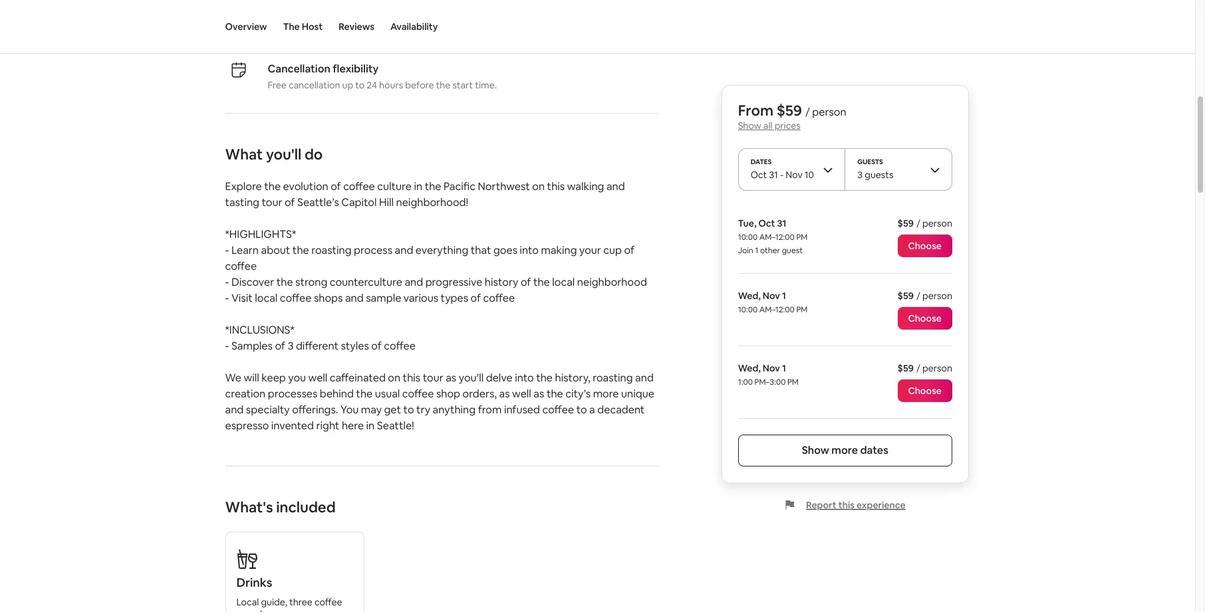 Task type: vqa. For each thing, say whether or not it's contained in the screenshot.
the right
yes



Task type: locate. For each thing, give the bounding box(es) containing it.
to left the 24
[[355, 79, 365, 91]]

espresso
[[225, 419, 269, 433]]

the left start
[[436, 79, 451, 91]]

guests
[[865, 169, 894, 181]]

3 down the guests
[[858, 169, 863, 181]]

as down delve
[[499, 387, 510, 401]]

coffee down history
[[483, 291, 515, 305]]

$59 / person for wed, nov 1 10:00 am–12:00 pm
[[898, 290, 953, 302]]

0 vertical spatial nov
[[786, 169, 803, 181]]

1 vertical spatial into
[[515, 371, 534, 385]]

oct right the tue,
[[759, 218, 776, 230]]

0 horizontal spatial roasting
[[312, 243, 352, 257]]

3 inside guests 3 guests
[[858, 169, 863, 181]]

1 horizontal spatial local
[[552, 275, 575, 289]]

1 horizontal spatial in
[[414, 180, 423, 194]]

pm inside tue, oct 31 10:00 am–12:00 pm join 1 other guest
[[797, 232, 808, 243]]

0 vertical spatial into
[[520, 243, 539, 257]]

- left samples
[[225, 339, 229, 353]]

wed, down join
[[739, 290, 761, 302]]

1 vertical spatial pm
[[797, 305, 808, 315]]

show inside show more dates link
[[803, 444, 830, 458]]

roasting inside we will keep you well caffeinated on this tour as you'll delve into the history, roasting and creation processes behind the usual coffee shop orders, as well as the city's more unique and specialty offerings. you may get to try anything from infused coffee to a decadent espresso invented right here in seattle!
[[593, 371, 633, 385]]

choose for wed, nov 1 1:00 pm–3:00 pm
[[909, 385, 942, 397]]

1 vertical spatial choose link
[[898, 307, 953, 330]]

do
[[305, 145, 323, 164]]

culture
[[377, 180, 412, 194]]

right
[[316, 419, 340, 433]]

tour inside we will keep you well caffeinated on this tour as you'll delve into the history, roasting and creation processes behind the usual coffee shop orders, as well as the city's more unique and specialty offerings. you may get to try anything from infused coffee to a decadent espresso invented right here in seattle!
[[423, 371, 444, 385]]

nov up pm–3:00
[[763, 363, 781, 375]]

am–12:00 for nov
[[760, 305, 795, 315]]

and right walking
[[607, 180, 625, 194]]

more
[[593, 387, 619, 401], [832, 444, 859, 458]]

24
[[367, 79, 377, 91]]

1 up pm–3:00
[[783, 363, 787, 375]]

2 vertical spatial choose
[[909, 385, 942, 397]]

wed, for wed, nov 1 1:00 pm–3:00 pm
[[739, 363, 761, 375]]

person inside from $59 / person show all prices
[[813, 105, 847, 119]]

0 vertical spatial roasting
[[312, 243, 352, 257]]

we
[[225, 371, 241, 385]]

super
[[268, 17, 297, 31]]

other
[[761, 246, 781, 256]]

cancellation flexibility free cancellation up to 24 hours before the start time.
[[268, 62, 497, 91]]

1 for wed, nov 1 10:00 am–12:00 pm
[[783, 290, 787, 302]]

10:00 inside tue, oct 31 10:00 am–12:00 pm join 1 other guest
[[739, 232, 758, 243]]

10:00
[[739, 232, 758, 243], [739, 305, 758, 315]]

on right northwest
[[532, 180, 545, 194]]

0 vertical spatial in
[[414, 180, 423, 194]]

0 horizontal spatial show
[[739, 120, 762, 132]]

tour right tasting
[[262, 196, 282, 210]]

1 vertical spatial wed,
[[739, 363, 761, 375]]

2 vertical spatial choose link
[[898, 380, 953, 403]]

- inside *inclusions* - samples of 3 different styles of coffee
[[225, 339, 229, 353]]

1 wed, from the top
[[739, 290, 761, 302]]

learn
[[232, 243, 259, 257]]

/ inside from $59 / person show all prices
[[806, 105, 811, 119]]

1 vertical spatial this
[[403, 371, 421, 385]]

join
[[739, 246, 754, 256]]

delve
[[486, 371, 513, 385]]

1 vertical spatial 10:00
[[739, 305, 758, 315]]

from $59 / person show all prices
[[739, 101, 847, 132]]

10:00 inside wed, nov 1 10:00 am–12:00 pm
[[739, 305, 758, 315]]

the up neighborhood!
[[425, 180, 441, 194]]

0 vertical spatial choose
[[909, 240, 942, 252]]

0 vertical spatial on
[[532, 180, 545, 194]]

1 vertical spatial roasting
[[593, 371, 633, 385]]

2 vertical spatial pm
[[788, 377, 799, 388]]

1
[[756, 246, 759, 256], [783, 290, 787, 302], [783, 363, 787, 375]]

tour up 'shop'
[[423, 371, 444, 385]]

explore the evolution of coffee culture in the pacific northwest on this walking and tasting tour of seattle's capitol hill neighborhood!
[[225, 180, 625, 210]]

1 vertical spatial choose
[[909, 313, 942, 325]]

host
[[302, 21, 323, 33]]

this up try
[[403, 371, 421, 385]]

2 horizontal spatial to
[[577, 403, 587, 417]]

specialty
[[246, 403, 290, 417]]

oct inside dates oct 31 - nov 10
[[751, 169, 768, 181]]

the left strong
[[277, 275, 293, 289]]

1 vertical spatial on
[[388, 371, 401, 385]]

local
[[552, 275, 575, 289], [255, 291, 278, 305]]

am–12:00 down other
[[760, 305, 795, 315]]

what
[[225, 145, 263, 164]]

this left walking
[[547, 180, 565, 194]]

10:00 down join
[[739, 305, 758, 315]]

show inside from $59 / person show all prices
[[739, 120, 762, 132]]

wed, inside wed, nov 1 10:00 am–12:00 pm
[[739, 290, 761, 302]]

3 left different
[[288, 339, 294, 353]]

0 horizontal spatial more
[[593, 387, 619, 401]]

1 vertical spatial 3
[[288, 339, 294, 353]]

1 am–12:00 from the top
[[760, 232, 795, 243]]

1 choose link from the top
[[898, 235, 953, 257]]

show
[[739, 120, 762, 132], [803, 444, 830, 458]]

0 horizontal spatial to
[[355, 79, 365, 91]]

samples
[[237, 609, 272, 613]]

various
[[404, 291, 439, 305]]

31 inside dates oct 31 - nov 10
[[770, 169, 779, 181]]

0 vertical spatial tour
[[262, 196, 282, 210]]

1 vertical spatial am–12:00
[[760, 305, 795, 315]]

to left a
[[577, 403, 587, 417]]

usual
[[375, 387, 400, 401]]

1 vertical spatial oct
[[759, 218, 776, 230]]

1 vertical spatial nov
[[763, 290, 781, 302]]

into right delve
[[515, 371, 534, 385]]

of right styles
[[371, 339, 382, 353]]

the
[[283, 21, 300, 33]]

progressive
[[426, 275, 483, 289]]

1:00
[[739, 377, 753, 388]]

the down making
[[534, 275, 550, 289]]

into right "goes"
[[520, 243, 539, 257]]

processes
[[268, 387, 318, 401]]

3 choose from the top
[[909, 385, 942, 397]]

1 vertical spatial 31
[[778, 218, 787, 230]]

as up infused
[[534, 387, 545, 401]]

the left history,
[[536, 371, 553, 385]]

/
[[806, 105, 811, 119], [917, 218, 921, 230], [917, 290, 921, 302], [917, 363, 921, 375]]

more up a
[[593, 387, 619, 401]]

oct down dates
[[751, 169, 768, 181]]

sample
[[366, 291, 401, 305]]

1 vertical spatial local
[[255, 291, 278, 305]]

seattle!
[[377, 419, 414, 433]]

cancellation
[[289, 79, 340, 91]]

1 inside wed, nov 1 10:00 am–12:00 pm
[[783, 290, 787, 302]]

1 vertical spatial in
[[366, 419, 375, 433]]

show left all
[[739, 120, 762, 132]]

0 horizontal spatial this
[[403, 371, 421, 385]]

1 horizontal spatial to
[[404, 403, 414, 417]]

the host
[[283, 21, 323, 33]]

2 am–12:00 from the top
[[760, 305, 795, 315]]

experience
[[857, 500, 906, 512]]

the
[[436, 79, 451, 91], [264, 180, 281, 194], [425, 180, 441, 194], [293, 243, 309, 257], [277, 275, 293, 289], [534, 275, 550, 289], [536, 371, 553, 385], [356, 387, 373, 401], [547, 387, 563, 401]]

31 for am–12:00
[[778, 218, 787, 230]]

may
[[361, 403, 382, 417]]

1 $59 / person from the top
[[898, 218, 953, 230]]

and up various
[[405, 275, 423, 289]]

0 horizontal spatial well
[[308, 371, 328, 385]]

31 inside tue, oct 31 10:00 am–12:00 pm join 1 other guest
[[778, 218, 787, 230]]

in down may
[[366, 419, 375, 433]]

on inside explore the evolution of coffee culture in the pacific northwest on this walking and tasting tour of seattle's capitol hill neighborhood!
[[532, 180, 545, 194]]

nov inside wed, nov 1 10:00 am–12:00 pm
[[763, 290, 781, 302]]

2 vertical spatial this
[[839, 500, 855, 512]]

the inside cancellation flexibility free cancellation up to 24 hours before the start time.
[[436, 79, 451, 91]]

roasting up unique
[[593, 371, 633, 385]]

shops
[[314, 291, 343, 305]]

0 horizontal spatial 3
[[288, 339, 294, 353]]

0 vertical spatial show
[[739, 120, 762, 132]]

more inside we will keep you well caffeinated on this tour as you'll delve into the history, roasting and creation processes behind the usual coffee shop orders, as well as the city's more unique and specialty offerings. you may get to try anything from infused coffee to a decadent espresso invented right here in seattle!
[[593, 387, 619, 401]]

you'll
[[266, 145, 302, 164]]

this inside explore the evolution of coffee culture in the pacific northwest on this walking and tasting tour of seattle's capitol hill neighborhood!
[[547, 180, 565, 194]]

walking
[[567, 180, 604, 194]]

1 horizontal spatial show
[[803, 444, 830, 458]]

coffee up try
[[402, 387, 434, 401]]

31 up guest
[[778, 218, 787, 230]]

as up 'shop'
[[446, 371, 457, 385]]

1 horizontal spatial on
[[532, 180, 545, 194]]

1 inside wed, nov 1 1:00 pm–3:00 pm
[[783, 363, 787, 375]]

oct for dates
[[751, 169, 768, 181]]

offerings.
[[292, 403, 338, 417]]

well
[[308, 371, 328, 385], [512, 387, 532, 401]]

0 vertical spatial $59 / person
[[898, 218, 953, 230]]

show up report
[[803, 444, 830, 458]]

the right about
[[293, 243, 309, 257]]

in up neighborhood!
[[414, 180, 423, 194]]

this
[[547, 180, 565, 194], [403, 371, 421, 385], [839, 500, 855, 512]]

wed, inside wed, nov 1 1:00 pm–3:00 pm
[[739, 363, 761, 375]]

nov for wed, nov 1 1:00 pm–3:00 pm
[[763, 363, 781, 375]]

pm down guest
[[797, 305, 808, 315]]

pm inside wed, nov 1 1:00 pm–3:00 pm
[[788, 377, 799, 388]]

choose
[[909, 240, 942, 252], [909, 313, 942, 325], [909, 385, 942, 397]]

1 horizontal spatial this
[[547, 180, 565, 194]]

1 10:00 from the top
[[739, 232, 758, 243]]

0 horizontal spatial on
[[388, 371, 401, 385]]

10
[[805, 169, 815, 181]]

- left visit
[[225, 291, 229, 305]]

a
[[590, 403, 595, 417]]

1 vertical spatial 1
[[783, 290, 787, 302]]

0 horizontal spatial in
[[366, 419, 375, 433]]

$59 / person for wed, nov 1 1:00 pm–3:00 pm
[[898, 363, 953, 375]]

coffee up capitol at top
[[343, 180, 375, 194]]

everything
[[416, 243, 469, 257]]

in inside we will keep you well caffeinated on this tour as you'll delve into the history, roasting and creation processes behind the usual coffee shop orders, as well as the city's more unique and specialty offerings. you may get to try anything from infused coffee to a decadent espresso invented right here in seattle!
[[366, 419, 375, 433]]

and
[[607, 180, 625, 194], [395, 243, 413, 257], [405, 275, 423, 289], [345, 291, 364, 305], [635, 371, 654, 385], [225, 403, 244, 417]]

into inside *highlights* - learn about the roasting process and everything that goes into making your cup of coffee - discover the strong counterculture and progressive history of the local neighborhood - visit local coffee shops and sample various types of coffee
[[520, 243, 539, 257]]

2 vertical spatial nov
[[763, 363, 781, 375]]

0 vertical spatial local
[[552, 275, 575, 289]]

3 choose link from the top
[[898, 380, 953, 403]]

0 vertical spatial 3
[[858, 169, 863, 181]]

of
[[331, 180, 341, 194], [285, 196, 295, 210], [624, 243, 635, 257], [521, 275, 531, 289], [471, 291, 481, 305], [275, 339, 285, 353], [371, 339, 382, 353]]

hours
[[379, 79, 403, 91]]

local down 'discover'
[[255, 291, 278, 305]]

1 right join
[[756, 246, 759, 256]]

0 horizontal spatial tour
[[262, 196, 282, 210]]

to left try
[[404, 403, 414, 417]]

well up infused
[[512, 387, 532, 401]]

0 vertical spatial 31
[[770, 169, 779, 181]]

1 vertical spatial $59 / person
[[898, 290, 953, 302]]

1 horizontal spatial well
[[512, 387, 532, 401]]

2 $59 / person from the top
[[898, 290, 953, 302]]

0 vertical spatial oct
[[751, 169, 768, 181]]

0 vertical spatial choose link
[[898, 235, 953, 257]]

from
[[739, 101, 774, 120]]

1 for wed, nov 1 1:00 pm–3:00 pm
[[783, 363, 787, 375]]

2 wed, from the top
[[739, 363, 761, 375]]

nov inside wed, nov 1 1:00 pm–3:00 pm
[[763, 363, 781, 375]]

1 down guest
[[783, 290, 787, 302]]

2 choose link from the top
[[898, 307, 953, 330]]

0 vertical spatial am–12:00
[[760, 232, 795, 243]]

wed, up 1:00
[[739, 363, 761, 375]]

tue,
[[739, 218, 757, 230]]

0 vertical spatial 10:00
[[739, 232, 758, 243]]

this inside we will keep you well caffeinated on this tour as you'll delve into the history, roasting and creation processes behind the usual coffee shop orders, as well as the city's more unique and specialty offerings. you may get to try anything from infused coffee to a decadent espresso invented right here in seattle!
[[403, 371, 421, 385]]

dates
[[751, 158, 772, 166]]

1 horizontal spatial more
[[832, 444, 859, 458]]

am–12:00 up other
[[760, 232, 795, 243]]

nov left 10
[[786, 169, 803, 181]]

- left 10
[[781, 169, 784, 181]]

and down the counterculture at the left of the page
[[345, 291, 364, 305]]

of down evolution
[[285, 196, 295, 210]]

oct inside tue, oct 31 10:00 am–12:00 pm join 1 other guest
[[759, 218, 776, 230]]

0 vertical spatial 1
[[756, 246, 759, 256]]

pm for tue, oct 31 10:00 am–12:00 pm join 1 other guest
[[797, 232, 808, 243]]

well right you
[[308, 371, 328, 385]]

2 choose from the top
[[909, 313, 942, 325]]

3 $59 / person from the top
[[898, 363, 953, 375]]

2 vertical spatial 1
[[783, 363, 787, 375]]

1 vertical spatial show
[[803, 444, 830, 458]]

of right types
[[471, 291, 481, 305]]

neighborhood
[[577, 275, 647, 289]]

0 vertical spatial wed,
[[739, 290, 761, 302]]

2 10:00 from the top
[[739, 305, 758, 315]]

on up usual
[[388, 371, 401, 385]]

nov down other
[[763, 290, 781, 302]]

pm inside wed, nov 1 10:00 am–12:00 pm
[[797, 305, 808, 315]]

coffee right three at bottom left
[[315, 597, 342, 609]]

10:00 up join
[[739, 232, 758, 243]]

and inside explore the evolution of coffee culture in the pacific northwest on this walking and tasting tour of seattle's capitol hill neighborhood!
[[607, 180, 625, 194]]

here
[[342, 419, 364, 433]]

roasting up strong
[[312, 243, 352, 257]]

31
[[770, 169, 779, 181], [778, 218, 787, 230]]

wed, for wed, nov 1 10:00 am–12:00 pm
[[739, 290, 761, 302]]

1 vertical spatial tour
[[423, 371, 444, 385]]

this right report
[[839, 500, 855, 512]]

explore
[[225, 180, 262, 194]]

1 horizontal spatial roasting
[[593, 371, 633, 385]]

coffee
[[343, 180, 375, 194], [225, 259, 257, 273], [280, 291, 312, 305], [483, 291, 515, 305], [384, 339, 416, 353], [402, 387, 434, 401], [543, 403, 574, 417], [315, 597, 342, 609]]

time.
[[475, 79, 497, 91]]

roasting inside *highlights* - learn about the roasting process and everything that goes into making your cup of coffee - discover the strong counterculture and progressive history of the local neighborhood - visit local coffee shops and sample various types of coffee
[[312, 243, 352, 257]]

coffee right styles
[[384, 339, 416, 353]]

2 vertical spatial $59 / person
[[898, 363, 953, 375]]

three
[[289, 597, 313, 609]]

pm up guest
[[797, 232, 808, 243]]

2 horizontal spatial this
[[839, 500, 855, 512]]

0 vertical spatial pm
[[797, 232, 808, 243]]

report this experience button
[[785, 500, 906, 512]]

0 vertical spatial this
[[547, 180, 565, 194]]

local down making
[[552, 275, 575, 289]]

am–12:00 inside wed, nov 1 10:00 am–12:00 pm
[[760, 305, 795, 315]]

storytelling
[[299, 17, 357, 31]]

1 horizontal spatial 3
[[858, 169, 863, 181]]

reviews button
[[339, 0, 375, 53]]

report
[[807, 500, 837, 512]]

$59
[[777, 101, 803, 120], [898, 218, 915, 230], [898, 290, 915, 302], [898, 363, 915, 375]]

pm right pm–3:00
[[788, 377, 799, 388]]

10:00 for tue,
[[739, 232, 758, 243]]

am–12:00 inside tue, oct 31 10:00 am–12:00 pm join 1 other guest
[[760, 232, 795, 243]]

31 down dates
[[770, 169, 779, 181]]

creation
[[225, 387, 266, 401]]

1 horizontal spatial tour
[[423, 371, 444, 385]]

more left dates
[[832, 444, 859, 458]]

0 vertical spatial more
[[593, 387, 619, 401]]



Task type: describe. For each thing, give the bounding box(es) containing it.
in inside explore the evolution of coffee culture in the pacific northwest on this walking and tasting tour of seattle's capitol hill neighborhood!
[[414, 180, 423, 194]]

drinks
[[237, 575, 272, 591]]

will
[[244, 371, 259, 385]]

nov for wed, nov 1 10:00 am–12:00 pm
[[763, 290, 781, 302]]

nov inside dates oct 31 - nov 10
[[786, 169, 803, 181]]

show more dates link
[[739, 435, 953, 467]]

northwest
[[478, 180, 530, 194]]

behind
[[320, 387, 354, 401]]

styles
[[341, 339, 369, 353]]

drinks local guide, three coffee samples
[[237, 575, 342, 613]]

$59 inside from $59 / person show all prices
[[777, 101, 803, 120]]

pacific
[[444, 180, 476, 194]]

0 horizontal spatial as
[[446, 371, 457, 385]]

counterculture
[[330, 275, 402, 289]]

1 horizontal spatial as
[[499, 387, 510, 401]]

what's included
[[225, 498, 336, 517]]

from
[[478, 403, 502, 417]]

making
[[541, 243, 577, 257]]

city's
[[566, 387, 591, 401]]

capitol
[[342, 196, 377, 210]]

pm for wed, nov 1 10:00 am–12:00 pm
[[797, 305, 808, 315]]

0 horizontal spatial local
[[255, 291, 278, 305]]

flexibility
[[333, 62, 379, 76]]

1 inside tue, oct 31 10:00 am–12:00 pm join 1 other guest
[[756, 246, 759, 256]]

*inclusions* - samples of 3 different styles of coffee
[[225, 323, 416, 353]]

pm–3:00
[[755, 377, 786, 388]]

free
[[268, 79, 287, 91]]

*inclusions*
[[225, 323, 295, 337]]

the down caffeinated
[[356, 387, 373, 401]]

choose for wed, nov 1 10:00 am–12:00 pm
[[909, 313, 942, 325]]

coffee down strong
[[280, 291, 312, 305]]

- left 'discover'
[[225, 275, 229, 289]]

into inside we will keep you well caffeinated on this tour as you'll delve into the history, roasting and creation processes behind the usual coffee shop orders, as well as the city's more unique and specialty offerings. you may get to try anything from infused coffee to a decadent espresso invented right here in seattle!
[[515, 371, 534, 385]]

10:00 for wed,
[[739, 305, 758, 315]]

get
[[384, 403, 401, 417]]

of down *inclusions* at the left
[[275, 339, 285, 353]]

of right cup at right
[[624, 243, 635, 257]]

wed, nov 1 10:00 am–12:00 pm
[[739, 290, 808, 315]]

all
[[764, 120, 773, 132]]

tasting
[[225, 196, 259, 210]]

guests
[[858, 158, 884, 166]]

tue, oct 31 10:00 am–12:00 pm join 1 other guest
[[739, 218, 808, 256]]

the host button
[[283, 0, 323, 53]]

and up unique
[[635, 371, 654, 385]]

show more dates
[[803, 444, 889, 458]]

the right explore
[[264, 180, 281, 194]]

reviews
[[339, 21, 375, 33]]

wed, nov 1 1:00 pm–3:00 pm
[[739, 363, 799, 388]]

history,
[[555, 371, 591, 385]]

and down creation
[[225, 403, 244, 417]]

shop
[[436, 387, 460, 401]]

neighborhood!
[[396, 196, 469, 210]]

guest
[[783, 246, 804, 256]]

up
[[342, 79, 353, 91]]

samples
[[232, 339, 273, 353]]

discover
[[232, 275, 274, 289]]

hill
[[379, 196, 394, 210]]

included
[[276, 498, 336, 517]]

and right process
[[395, 243, 413, 257]]

availability button
[[390, 0, 438, 53]]

decadent
[[598, 403, 645, 417]]

availability
[[390, 21, 438, 33]]

2 horizontal spatial as
[[534, 387, 545, 401]]

of up seattle's
[[331, 180, 341, 194]]

tour inside explore the evolution of coffee culture in the pacific northwest on this walking and tasting tour of seattle's capitol hill neighborhood!
[[262, 196, 282, 210]]

of right history
[[521, 275, 531, 289]]

coffee down city's
[[543, 403, 574, 417]]

to inside cancellation flexibility free cancellation up to 24 hours before the start time.
[[355, 79, 365, 91]]

anything
[[433, 403, 476, 417]]

3 inside *inclusions* - samples of 3 different styles of coffee
[[288, 339, 294, 353]]

1 vertical spatial well
[[512, 387, 532, 401]]

types
[[441, 291, 468, 305]]

1 vertical spatial more
[[832, 444, 859, 458]]

the left city's
[[547, 387, 563, 401]]

31 for nov
[[770, 169, 779, 181]]

invented
[[271, 419, 314, 433]]

coffee inside explore the evolution of coffee culture in the pacific northwest on this walking and tasting tour of seattle's capitol hill neighborhood!
[[343, 180, 375, 194]]

pm for wed, nov 1 1:00 pm–3:00 pm
[[788, 377, 799, 388]]

choose link for wed, nov 1 10:00 am–12:00 pm
[[898, 307, 953, 330]]

what's
[[225, 498, 273, 517]]

guide,
[[261, 597, 287, 609]]

dates oct 31 - nov 10
[[751, 158, 815, 181]]

oct for tue,
[[759, 218, 776, 230]]

on inside we will keep you well caffeinated on this tour as you'll delve into the history, roasting and creation processes behind the usual coffee shop orders, as well as the city's more unique and specialty offerings. you may get to try anything from infused coffee to a decadent espresso invented right here in seattle!
[[388, 371, 401, 385]]

dates
[[861, 444, 889, 458]]

coffee inside *inclusions* - samples of 3 different styles of coffee
[[384, 339, 416, 353]]

- inside dates oct 31 - nov 10
[[781, 169, 784, 181]]

local
[[237, 597, 259, 609]]

show all prices button
[[739, 120, 801, 132]]

visit
[[232, 291, 253, 305]]

process
[[354, 243, 393, 257]]

we will keep you well caffeinated on this tour as you'll delve into the history, roasting and creation processes behind the usual coffee shop orders, as well as the city's more unique and specialty offerings. you may get to try anything from infused coffee to a decadent espresso invented right here in seattle!
[[225, 371, 655, 433]]

goes
[[494, 243, 518, 257]]

0 vertical spatial well
[[308, 371, 328, 385]]

coffee down learn
[[225, 259, 257, 273]]

coffee inside drinks local guide, three coffee samples
[[315, 597, 342, 609]]

that
[[471, 243, 491, 257]]

overview button
[[225, 0, 267, 53]]

about
[[261, 243, 290, 257]]

- left learn
[[225, 243, 229, 257]]

1 choose from the top
[[909, 240, 942, 252]]

report this experience
[[807, 500, 906, 512]]

strong
[[295, 275, 328, 289]]

guests 3 guests
[[858, 158, 894, 181]]

infused
[[504, 403, 540, 417]]

am–12:00 for oct
[[760, 232, 795, 243]]

overview
[[225, 21, 267, 33]]

orders,
[[463, 387, 497, 401]]

before
[[405, 79, 434, 91]]

try
[[416, 403, 431, 417]]

super storytelling
[[268, 17, 357, 31]]

keep
[[262, 371, 286, 385]]

cancellation
[[268, 62, 331, 76]]

cup
[[604, 243, 622, 257]]

choose link for wed, nov 1 1:00 pm–3:00 pm
[[898, 380, 953, 403]]



